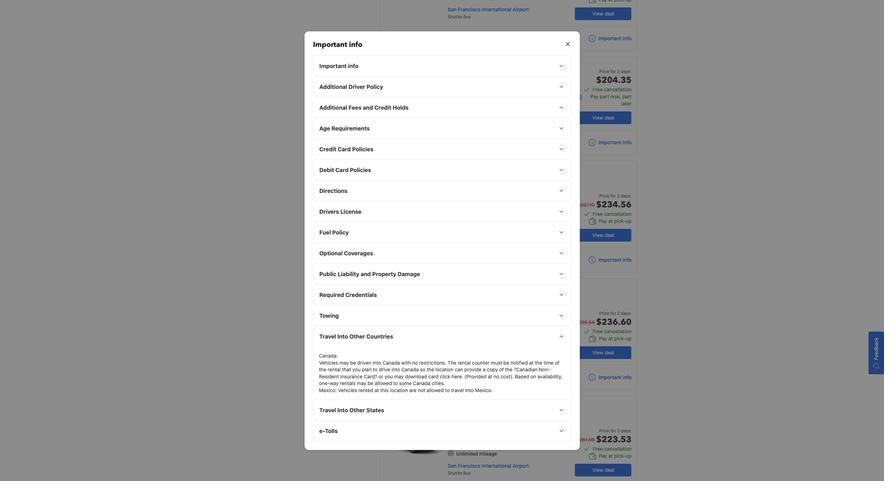 Task type: vqa. For each thing, say whether or not it's contained in the screenshot.
Unlimited mileage
yes



Task type: locate. For each thing, give the bounding box(es) containing it.
0 vertical spatial allowed
[[375, 381, 392, 387]]

supplied by rc - avis image
[[386, 373, 408, 383]]

required credentials
[[319, 292, 377, 298]]

1 free cancellation from the top
[[593, 87, 632, 93]]

days: up $234.56
[[621, 194, 632, 199]]

2 into from the top
[[337, 407, 348, 414]]

important info for 2nd important info button
[[599, 139, 632, 145]]

must
[[491, 360, 502, 366]]

1 bus from the top
[[464, 14, 471, 19]]

1 vertical spatial policies
[[350, 167, 371, 173]]

4 free cancellation from the top
[[593, 446, 632, 452]]

allowed up this
[[375, 381, 392, 387]]

pay down price for 2 days: $295.54 $236.60
[[599, 336, 608, 342]]

2 pay at pick-up from the top
[[599, 336, 632, 342]]

for inside the price for 2 days: $257.10 $234.56
[[611, 194, 616, 199]]

0 vertical spatial san francisco international airport button
[[448, 6, 529, 12]]

large for compact
[[460, 441, 473, 447]]

1
[[457, 324, 459, 330], [519, 324, 521, 330], [457, 441, 459, 447], [519, 441, 521, 447]]

0 vertical spatial small
[[522, 324, 535, 330]]

1 1 small bag from the top
[[519, 324, 545, 330]]

fuel
[[319, 229, 331, 236]]

cruze
[[514, 300, 526, 306]]

into up drive in the left bottom of the page
[[373, 360, 381, 366]]

into inside travel into other states dropdown button
[[337, 407, 348, 414]]

card
[[429, 374, 439, 380]]

up down $223.53
[[626, 453, 632, 459]]

pay at pick-up down $236.60
[[599, 336, 632, 342]]

similar for compact
[[509, 418, 522, 423]]

free down price for 2 days: $295.54 $236.60
[[593, 329, 603, 335]]

into right travel at the right of the page
[[465, 388, 474, 394]]

rental up resident
[[328, 367, 341, 373]]

international for 2nd san francisco international airport button
[[482, 463, 512, 469]]

cancellation down $234.56
[[605, 211, 632, 217]]

4 free from the top
[[593, 446, 603, 452]]

3 view deal button from the top
[[576, 229, 632, 242]]

pay left the now,
[[591, 94, 599, 100]]

4 view from the top
[[593, 350, 604, 356]]

may up some
[[394, 374, 404, 380]]

pick- down $223.53
[[615, 453, 626, 459]]

1 travel from the top
[[319, 334, 336, 340]]

2 other from the top
[[349, 407, 365, 414]]

and inside public liability and property damage dropdown button
[[361, 271, 371, 278]]

1 san francisco international airport shuttle bus from the top
[[448, 6, 529, 19]]

free cancellation down $236.60
[[593, 329, 632, 335]]

2 horizontal spatial be
[[504, 360, 509, 366]]

0 vertical spatial or
[[527, 300, 532, 306]]

days: up "$204.35"
[[621, 69, 632, 74]]

0 horizontal spatial allowed
[[375, 381, 392, 387]]

for inside price for 2 days: $295.54 $236.60
[[611, 311, 616, 316]]

travel for travel into other countries
[[319, 334, 336, 340]]

3 view deal from the top
[[593, 232, 615, 238]]

1 vertical spatial pick-
[[615, 336, 626, 342]]

age requirements button
[[313, 118, 571, 139]]

0 vertical spatial no
[[412, 360, 418, 366]]

other inside dropdown button
[[349, 334, 365, 340]]

2 view deal button from the top
[[576, 112, 632, 124]]

for for $261.98
[[611, 429, 616, 434]]

2 vertical spatial shuttle
[[448, 471, 462, 476]]

view deal for $204.35
[[593, 115, 615, 121]]

1 horizontal spatial into
[[392, 367, 400, 373]]

1 vertical spatial card
[[335, 167, 349, 173]]

2 up $234.56
[[618, 194, 620, 199]]

2 bus from the top
[[464, 354, 471, 359]]

1 view deal from the top
[[593, 11, 615, 17]]

0 vertical spatial may
[[339, 360, 349, 366]]

0 vertical spatial similar
[[533, 300, 546, 306]]

price for 2 days: $204.35
[[597, 69, 632, 86]]

2 days: from the top
[[621, 194, 632, 199]]

travel into other states
[[319, 407, 384, 414]]

2 san francisco international airport shuttle bus from the top
[[448, 463, 529, 476]]

additional for additional driver policy
[[319, 84, 347, 90]]

2 francisco from the top
[[458, 463, 481, 469]]

travel into other states button
[[313, 400, 571, 421]]

2 mileage from the top
[[480, 451, 497, 457]]

free cancellation down $234.56
[[593, 211, 632, 217]]

policies down credit card policies
[[350, 167, 371, 173]]

pick- for $223.53
[[615, 453, 626, 459]]

1 vertical spatial up
[[626, 336, 632, 342]]

view for $261.98
[[593, 468, 604, 474]]

1 additional from the top
[[319, 84, 347, 90]]

3 deal from the top
[[605, 232, 615, 238]]

3 free from the top
[[593, 329, 603, 335]]

into for travel into other countries
[[337, 334, 348, 340]]

0 horizontal spatial location
[[390, 388, 408, 394]]

price up $223.53
[[600, 429, 610, 434]]

and inside additional fees and credit holds dropdown button
[[363, 104, 373, 111]]

0 vertical spatial pay at pick-up
[[599, 218, 632, 224]]

0 vertical spatial up
[[626, 218, 632, 224]]

may up rented
[[357, 381, 366, 387]]

part up later
[[623, 94, 632, 100]]

info
[[623, 35, 632, 41], [349, 40, 363, 49], [348, 63, 359, 69], [623, 139, 632, 145], [623, 257, 632, 263], [623, 375, 632, 381]]

2 shuttle from the top
[[448, 354, 462, 359]]

cancellation for $295.54
[[605, 329, 632, 335]]

2 large from the top
[[460, 441, 473, 447]]

no right with
[[412, 360, 418, 366]]

2 small from the top
[[522, 441, 535, 447]]

1 1 large bag from the top
[[457, 324, 483, 330]]

1 san from the top
[[448, 6, 457, 12]]

price for $257.10
[[600, 194, 610, 199]]

1 francisco from the top
[[458, 6, 481, 12]]

for inside price for 2 days: $261.98 $223.53
[[611, 429, 616, 434]]

pick- down $234.56
[[615, 218, 626, 224]]

and
[[363, 104, 373, 111], [361, 271, 371, 278]]

pay at pick-up
[[599, 218, 632, 224], [599, 336, 632, 342], [599, 453, 632, 459]]

0 horizontal spatial rental
[[328, 367, 341, 373]]

2 cancellation from the top
[[605, 211, 632, 217]]

2 unlimited from the top
[[457, 451, 478, 457]]

for up $236.60
[[611, 311, 616, 316]]

similar inside intermediate chevrolet cruze or similar
[[533, 300, 546, 306]]

cities.
[[432, 381, 445, 387]]

2 san from the top
[[448, 463, 457, 469]]

1 horizontal spatial may
[[357, 381, 366, 387]]

0 horizontal spatial be
[[350, 360, 356, 366]]

0 horizontal spatial to
[[373, 367, 378, 373]]

pay for $204.35
[[591, 94, 599, 100]]

may up that
[[339, 360, 349, 366]]

5 seats
[[457, 196, 473, 202]]

unlimited
[[457, 216, 478, 222], [457, 451, 478, 457]]

3 for from the top
[[611, 311, 616, 316]]

important info button
[[313, 56, 571, 76]]

additional inside dropdown button
[[319, 84, 347, 90]]

2 for $295.54
[[618, 311, 620, 316]]

important info
[[599, 35, 632, 41], [313, 40, 363, 49], [319, 63, 359, 69], [599, 139, 632, 145], [599, 257, 632, 263], [599, 375, 632, 381]]

0 horizontal spatial into
[[373, 360, 381, 366]]

location up click
[[436, 367, 454, 373]]

3 pay at pick-up from the top
[[599, 453, 632, 459]]

pay down the price for 2 days: $257.10 $234.56
[[599, 218, 608, 224]]

price up "$204.35"
[[600, 69, 610, 74]]

for up $223.53
[[611, 429, 616, 434]]

to left travel at the right of the page
[[445, 388, 450, 394]]

free cancellation up the now,
[[593, 87, 632, 93]]

product card group containing $234.56
[[380, 161, 638, 273]]

additional inside dropdown button
[[319, 104, 347, 111]]

price inside price for 2 days: $261.98 $223.53
[[600, 429, 610, 434]]

deal for $261.98
[[605, 468, 615, 474]]

0 vertical spatial san
[[448, 6, 457, 12]]

1 other from the top
[[349, 334, 365, 340]]

days: inside price for 2 days: $261.98 $223.53
[[621, 429, 632, 434]]

supplied by thrifty image
[[386, 137, 408, 148]]

2 1 large bag from the top
[[457, 441, 483, 447]]

1 vertical spatial credit
[[319, 146, 336, 152]]

be right must
[[504, 360, 509, 366]]

2 horizontal spatial or
[[527, 300, 532, 306]]

1 vertical spatial travel
[[319, 407, 336, 414]]

2 product card group from the top
[[380, 57, 638, 155]]

1 free from the top
[[593, 87, 603, 93]]

2 pick- from the top
[[615, 336, 626, 342]]

1 intermediate from the top
[[448, 180, 493, 190]]

pick-
[[615, 218, 626, 224], [615, 336, 626, 342], [615, 453, 626, 459]]

price inside the price for 2 days: $257.10 $234.56
[[600, 194, 610, 199]]

are
[[409, 388, 417, 394]]

0 horizontal spatial part
[[600, 94, 610, 100]]

on
[[531, 374, 536, 380]]

1 vertical spatial other
[[349, 407, 365, 414]]

days: inside the price for 2 days: $257.10 $234.56
[[621, 194, 632, 199]]

5 view from the top
[[593, 468, 604, 474]]

2 additional from the top
[[319, 104, 347, 111]]

0 horizontal spatial or
[[379, 374, 383, 380]]

2 horizontal spatial to
[[445, 388, 450, 394]]

1 vertical spatial to
[[393, 381, 398, 387]]

info for 4th important info button from the bottom
[[623, 35, 632, 41]]

days: for $204.35
[[621, 69, 632, 74]]

allowed
[[375, 381, 392, 387], [427, 388, 444, 394]]

1 vertical spatial 1 small bag
[[519, 441, 545, 447]]

here.
[[452, 374, 463, 380]]

1 vertical spatial may
[[394, 374, 404, 380]]

1 horizontal spatial location
[[436, 367, 454, 373]]

0 vertical spatial large
[[460, 324, 473, 330]]

into up tolls
[[337, 407, 348, 414]]

for inside the price for 2 days: $204.35
[[611, 69, 616, 74]]

intermediate for intermediate chevrolet cruze or similar
[[448, 298, 493, 308]]

2 deal from the top
[[605, 115, 615, 121]]

1 small from the top
[[522, 324, 535, 330]]

credit left holds
[[375, 104, 391, 111]]

1 vertical spatial policy
[[332, 229, 349, 236]]

pay down price for 2 days: $261.98 $223.53
[[599, 453, 608, 459]]

pay
[[591, 94, 599, 100], [599, 218, 608, 224], [599, 336, 608, 342], [599, 453, 608, 459]]

product card group containing san francisco international airport
[[380, 0, 638, 51]]

free down the price for 2 days: $257.10 $234.56
[[593, 211, 603, 217]]

0 vertical spatial you
[[352, 367, 361, 373]]

1 vertical spatial san
[[448, 463, 457, 469]]

towing button
[[313, 306, 571, 326]]

some
[[399, 381, 412, 387]]

2 travel from the top
[[319, 407, 336, 414]]

pay at pick-up for $234.56
[[599, 218, 632, 224]]

intermediate left 'chevrolet'
[[448, 298, 493, 308]]

large down compact
[[460, 441, 473, 447]]

part left the now,
[[600, 94, 610, 100]]

drivers
[[319, 209, 339, 215]]

view deal
[[593, 11, 615, 17], [593, 115, 615, 121], [593, 232, 615, 238], [593, 350, 615, 356], [593, 468, 615, 474]]

1 part from the left
[[600, 94, 610, 100]]

into inside travel into other countries dropdown button
[[337, 334, 348, 340]]

3 bus from the top
[[464, 471, 471, 476]]

pay at pick-up down $234.56
[[599, 218, 632, 224]]

mexico:
[[319, 388, 337, 394]]

cancellation
[[605, 87, 632, 93], [605, 211, 632, 217], [605, 329, 632, 335], [605, 446, 632, 452]]

4 for from the top
[[611, 429, 616, 434]]

important for 4th important info button from the bottom
[[599, 35, 622, 41]]

vehicles down rentals
[[338, 388, 357, 394]]

additional left driver
[[319, 84, 347, 90]]

0 vertical spatial policy
[[367, 84, 383, 90]]

the
[[448, 360, 456, 366]]

travel inside dropdown button
[[319, 334, 336, 340]]

days: up $223.53
[[621, 429, 632, 434]]

card for debit
[[335, 167, 349, 173]]

or inside intermediate chevrolet cruze or similar
[[527, 300, 532, 306]]

allowed down cities.
[[427, 388, 444, 394]]

vehicles down canada:
[[319, 360, 338, 366]]

drive
[[379, 367, 390, 373]]

other inside dropdown button
[[349, 407, 365, 414]]

2 inside price for 2 days: $261.98 $223.53
[[618, 429, 620, 434]]

francisco for 2nd san francisco international airport button
[[458, 463, 481, 469]]

similar for intermediate
[[533, 300, 546, 306]]

pick- down $236.60
[[615, 336, 626, 342]]

canada:
[[319, 353, 338, 359]]

days: inside price for 2 days: $295.54 $236.60
[[621, 311, 632, 316]]

1 unlimited mileage from the top
[[457, 216, 497, 222]]

1 cancellation from the top
[[605, 87, 632, 93]]

additional driver policy
[[319, 84, 383, 90]]

cancellation down $236.60
[[605, 329, 632, 335]]

2 vertical spatial bus
[[464, 471, 471, 476]]

5 deal from the top
[[605, 468, 615, 474]]

0 vertical spatial san francisco international airport shuttle bus
[[448, 6, 529, 19]]

credit up debit
[[319, 146, 336, 152]]

view deal for $261.98
[[593, 468, 615, 474]]

or right cruze
[[527, 300, 532, 306]]

deal for $295.54
[[605, 350, 615, 356]]

you
[[352, 367, 361, 373], [385, 374, 393, 380]]

3 view from the top
[[593, 232, 604, 238]]

1 horizontal spatial allowed
[[427, 388, 444, 394]]

1 deal from the top
[[605, 11, 615, 17]]

3 up from the top
[[626, 453, 632, 459]]

canada down with
[[401, 367, 419, 373]]

0 vertical spatial additional
[[319, 84, 347, 90]]

into right drive in the left bottom of the page
[[392, 367, 400, 373]]

you down drive in the left bottom of the page
[[385, 374, 393, 380]]

shuttle for 2nd san francisco international airport button
[[448, 471, 462, 476]]

for up $234.56
[[611, 194, 616, 199]]

3 pick- from the top
[[615, 453, 626, 459]]

up down $234.56
[[626, 218, 632, 224]]

3 shuttle from the top
[[448, 471, 462, 476]]

pay for $295.54
[[599, 336, 608, 342]]

additional
[[319, 84, 347, 90], [319, 104, 347, 111]]

0 vertical spatial francisco
[[458, 6, 481, 12]]

days: up $236.60
[[621, 311, 632, 316]]

free for $295.54
[[593, 329, 603, 335]]

driver
[[349, 84, 365, 90]]

may
[[339, 360, 349, 366], [394, 374, 404, 380], [357, 381, 366, 387]]

0 vertical spatial 1 large bag
[[457, 324, 483, 330]]

part
[[600, 94, 610, 100], [623, 94, 632, 100]]

2 for from the top
[[611, 194, 616, 199]]

of right time
[[555, 360, 560, 366]]

price for 2 days: $257.10 $234.56
[[577, 194, 632, 211]]

3 days: from the top
[[621, 311, 632, 316]]

4 deal from the top
[[605, 350, 615, 356]]

2 intermediate from the top
[[448, 298, 493, 308]]

1 vertical spatial allowed
[[427, 388, 444, 394]]

free for $204.35
[[593, 87, 603, 93]]

1 vertical spatial mileage
[[480, 451, 497, 457]]

2 vertical spatial to
[[445, 388, 450, 394]]

unlimited mileage down ford
[[457, 451, 497, 457]]

view for $257.10
[[593, 232, 604, 238]]

policies down requirements
[[352, 146, 373, 152]]

rental down the shuttle bus
[[458, 360, 471, 366]]

1 large from the top
[[460, 324, 473, 330]]

2 for $204.35
[[618, 69, 620, 74]]

0 vertical spatial and
[[363, 104, 373, 111]]

2 free cancellation from the top
[[593, 211, 632, 217]]

requirements
[[331, 125, 370, 132]]

4 view deal from the top
[[593, 350, 615, 356]]

product card group
[[380, 0, 638, 51], [380, 57, 638, 155], [380, 161, 638, 273], [380, 279, 638, 391], [380, 396, 638, 482]]

0 vertical spatial unlimited
[[457, 216, 478, 222]]

1 vertical spatial large
[[460, 441, 473, 447]]

policy right driver
[[367, 84, 383, 90]]

similar right fiesta
[[509, 418, 522, 423]]

and right liability
[[361, 271, 371, 278]]

deal for $257.10
[[605, 232, 615, 238]]

other left states
[[349, 407, 365, 414]]

0 vertical spatial intermediate
[[448, 180, 493, 190]]

1 airport from the top
[[513, 6, 529, 12]]

card?
[[364, 374, 377, 380]]

5 view deal from the top
[[593, 468, 615, 474]]

2 airport from the top
[[513, 463, 529, 469]]

1 view from the top
[[593, 11, 604, 17]]

1 vertical spatial no
[[494, 374, 499, 380]]

0 vertical spatial other
[[349, 334, 365, 340]]

unlimited mileage
[[457, 216, 497, 222], [457, 451, 497, 457]]

3 product card group from the top
[[380, 161, 638, 273]]

view deal button for $295.54
[[576, 347, 632, 360]]

or down drive in the left bottom of the page
[[379, 374, 383, 380]]

1 product card group from the top
[[380, 0, 638, 51]]

additional fees and credit holds
[[319, 104, 409, 111]]

1 vertical spatial international
[[482, 463, 512, 469]]

1 view deal button from the top
[[576, 7, 632, 20]]

days: for $261.98
[[621, 429, 632, 434]]

0 vertical spatial to
[[373, 367, 378, 373]]

and for liability
[[361, 271, 371, 278]]

policy
[[367, 84, 383, 90], [332, 229, 349, 236]]

location down some
[[390, 388, 408, 394]]

2 for $261.98
[[618, 429, 620, 434]]

0 horizontal spatial may
[[339, 360, 349, 366]]

pay at pick-up for $236.60
[[599, 336, 632, 342]]

location
[[436, 367, 454, 373], [390, 388, 408, 394]]

price for 2 days: $261.98 $223.53
[[577, 429, 632, 446]]

1 small bag
[[519, 324, 545, 330], [519, 441, 545, 447]]

required
[[319, 292, 344, 298]]

other for states
[[349, 407, 365, 414]]

no
[[412, 360, 418, 366], [494, 374, 499, 380]]

0 horizontal spatial similar
[[509, 418, 522, 423]]

travel up canada:
[[319, 334, 336, 340]]

into
[[337, 334, 348, 340], [337, 407, 348, 414]]

2 view deal from the top
[[593, 115, 615, 121]]

1 large bag down compact
[[457, 441, 483, 447]]

for for $204.35
[[611, 69, 616, 74]]

2 inside the price for 2 days: $257.10 $234.56
[[618, 194, 620, 199]]

price inside price for 2 days: $295.54 $236.60
[[600, 311, 610, 316]]

to left some
[[393, 381, 398, 387]]

travel
[[319, 334, 336, 340], [319, 407, 336, 414]]

5 product card group from the top
[[380, 396, 638, 482]]

deal
[[605, 11, 615, 17], [605, 115, 615, 121], [605, 232, 615, 238], [605, 350, 615, 356], [605, 468, 615, 474]]

2 price from the top
[[600, 194, 610, 199]]

important for 2nd important info button
[[599, 139, 622, 145]]

3 2 from the top
[[618, 311, 620, 316]]

travel down mexico: at the bottom of page
[[319, 407, 336, 414]]

1 days: from the top
[[621, 69, 632, 74]]

0 vertical spatial rental
[[458, 360, 471, 366]]

policies
[[352, 146, 373, 152], [350, 167, 371, 173]]

the down restrictions.
[[427, 367, 434, 373]]

free cancellation
[[593, 87, 632, 93], [593, 211, 632, 217], [593, 329, 632, 335], [593, 446, 632, 452]]

similar right cruze
[[533, 300, 546, 306]]

2 up $236.60
[[618, 311, 620, 316]]

0 horizontal spatial policy
[[332, 229, 349, 236]]

san francisco international airport shuttle bus for 2nd san francisco international airport button
[[448, 463, 529, 476]]

card right debit
[[335, 167, 349, 173]]

free cancellation down $223.53
[[593, 446, 632, 452]]

be up that
[[350, 360, 356, 366]]

4 price from the top
[[600, 429, 610, 434]]

price inside the price for 2 days: $204.35
[[600, 69, 610, 74]]

important inside dropdown button
[[319, 63, 347, 69]]

into for travel into other states
[[337, 407, 348, 414]]

1 vertical spatial francisco
[[458, 463, 481, 469]]

to
[[373, 367, 378, 373], [393, 381, 398, 387], [445, 388, 450, 394]]

0 vertical spatial airport
[[513, 6, 529, 12]]

or inside compact ford fiesta or similar
[[504, 418, 508, 423]]

pay at pick-up down $223.53
[[599, 453, 632, 459]]

cancellation down $223.53
[[605, 446, 632, 452]]

1 price from the top
[[600, 69, 610, 74]]

product card group containing $204.35
[[380, 57, 638, 155]]

card
[[338, 146, 351, 152], [335, 167, 349, 173]]

4 days: from the top
[[621, 429, 632, 434]]

price for $295.54
[[600, 311, 610, 316]]

0 vertical spatial credit
[[375, 104, 391, 111]]

travel inside dropdown button
[[319, 407, 336, 414]]

e-
[[319, 428, 325, 435]]

1 into from the top
[[337, 334, 348, 340]]

pay inside pay part now, part later
[[591, 94, 599, 100]]

1 vertical spatial shuttle
[[448, 354, 462, 359]]

view deal button for $204.35
[[576, 112, 632, 124]]

at up ?canadian
[[529, 360, 534, 366]]

automatic
[[519, 196, 542, 202]]

1 vertical spatial unlimited mileage
[[457, 451, 497, 457]]

view deal button for $261.98
[[576, 464, 632, 477]]

policy right the fuel
[[332, 229, 349, 236]]

intermediate up seats
[[448, 180, 493, 190]]

cancellation for $257.10
[[605, 211, 632, 217]]

2 1 small bag from the top
[[519, 441, 545, 447]]

1 2 from the top
[[618, 69, 620, 74]]

holds
[[393, 104, 409, 111]]

rented
[[358, 388, 373, 394]]

1 pay at pick-up from the top
[[599, 218, 632, 224]]

travel for travel into other states
[[319, 407, 336, 414]]

2 up "$204.35"
[[618, 69, 620, 74]]

info for 2nd important info button
[[623, 139, 632, 145]]

shuttle bus
[[448, 354, 471, 359]]

cancellation for $204.35
[[605, 87, 632, 93]]

into
[[373, 360, 381, 366], [392, 367, 400, 373], [465, 388, 474, 394]]

2 inside the price for 2 days: $204.35
[[618, 69, 620, 74]]

days: inside the price for 2 days: $204.35
[[621, 69, 632, 74]]

of down must
[[499, 367, 504, 373]]

1 vertical spatial san francisco international airport button
[[448, 463, 529, 469]]

for for $295.54
[[611, 311, 616, 316]]

1 vertical spatial and
[[361, 271, 371, 278]]

price up $234.56
[[600, 194, 610, 199]]

large up the shuttle bus
[[460, 324, 473, 330]]

1 horizontal spatial you
[[385, 374, 393, 380]]

1 pick- from the top
[[615, 218, 626, 224]]

2 free from the top
[[593, 211, 603, 217]]

or right fiesta
[[504, 418, 508, 423]]

1 horizontal spatial policy
[[367, 84, 383, 90]]

to up card?
[[373, 367, 378, 373]]

2 vertical spatial up
[[626, 453, 632, 459]]

5 view deal button from the top
[[576, 464, 632, 477]]

for up "$204.35"
[[611, 69, 616, 74]]

1 vertical spatial intermediate
[[448, 298, 493, 308]]

airport
[[513, 6, 529, 12], [513, 463, 529, 469]]

product card group containing $236.60
[[380, 279, 638, 391]]

3 free cancellation from the top
[[593, 329, 632, 335]]

2 up from the top
[[626, 336, 632, 342]]

you up insurance
[[352, 367, 361, 373]]

required credentials button
[[313, 285, 571, 305]]

price up $236.60
[[600, 311, 610, 316]]

1 for from the top
[[611, 69, 616, 74]]

1 vertical spatial into
[[337, 407, 348, 414]]

0 horizontal spatial no
[[412, 360, 418, 366]]

2 vertical spatial into
[[465, 388, 474, 394]]

pick- for $236.60
[[615, 336, 626, 342]]

1 vertical spatial canada
[[401, 367, 419, 373]]

francisco
[[458, 6, 481, 12], [458, 463, 481, 469]]

intermediate chevrolet cruze or similar
[[448, 298, 546, 308]]

1 vertical spatial small
[[522, 441, 535, 447]]

1 vertical spatial airport
[[513, 463, 529, 469]]

0 vertical spatial shuttle
[[448, 14, 462, 19]]

fiesta
[[490, 418, 502, 423]]

view for $295.54
[[593, 350, 604, 356]]

1 up from the top
[[626, 218, 632, 224]]

policies for credit card policies
[[352, 146, 373, 152]]

0 horizontal spatial of
[[499, 367, 504, 373]]

pay part now, part later
[[591, 94, 632, 107]]

for
[[611, 69, 616, 74], [611, 194, 616, 199], [611, 311, 616, 316], [611, 429, 616, 434]]

travel
[[451, 388, 464, 394]]

1 vertical spatial 1 large bag
[[457, 441, 483, 447]]

be down card?
[[368, 381, 373, 387]]

2 2 from the top
[[618, 194, 620, 199]]

unlimited mileage down seats
[[457, 216, 497, 222]]

now,
[[611, 94, 621, 100]]

days: for $295.54
[[621, 311, 632, 316]]

1 vertical spatial pay at pick-up
[[599, 336, 632, 342]]

2 inside price for 2 days: $295.54 $236.60
[[618, 311, 620, 316]]

similar inside compact ford fiesta or similar
[[509, 418, 522, 423]]

1 vertical spatial bus
[[464, 354, 471, 359]]

damage
[[398, 271, 420, 278]]

additional left fees at the top
[[319, 104, 347, 111]]

1 vertical spatial similar
[[509, 418, 522, 423]]

into up canada:
[[337, 334, 348, 340]]

cancellation up the now,
[[605, 87, 632, 93]]

intermediate for intermediate
[[448, 180, 493, 190]]

1 vertical spatial or
[[379, 374, 383, 380]]

and right fees at the top
[[363, 104, 373, 111]]

3 price from the top
[[600, 311, 610, 316]]



Task type: describe. For each thing, give the bounding box(es) containing it.
0 vertical spatial location
[[436, 367, 454, 373]]

cost).
[[501, 374, 514, 380]]

restrictions.
[[419, 360, 446, 366]]

1 horizontal spatial be
[[368, 381, 373, 387]]

debit
[[319, 167, 334, 173]]

0 vertical spatial into
[[373, 360, 381, 366]]

$234.56
[[597, 199, 632, 211]]

liability
[[338, 271, 359, 278]]

2 horizontal spatial may
[[394, 374, 404, 380]]

driven
[[357, 360, 371, 366]]

or inside the canada: vehicles may be  driven into canada with no restrictions. the rental counter must be notified at  the time of the rental that you plan to drive into canada so the location can  provide a copy of the ?canadian non- resident insurance card? or  you may download card click here.  (provided at no cost). based on availability, one-way rentals may be allowed to  some canada cities. mexico:  vehicles rented at this location are not allowed to travel into mexico.
[[379, 374, 383, 380]]

important info for first important info button from the bottom of the page
[[599, 375, 632, 381]]

francisco for first san francisco international airport button from the top of the page
[[458, 6, 481, 12]]

at down $223.53
[[609, 453, 613, 459]]

pay for $257.10
[[599, 218, 608, 224]]

?canadian
[[514, 367, 538, 373]]

or for intermediate
[[527, 300, 532, 306]]

days: for $257.10
[[621, 194, 632, 199]]

compact ford fiesta or similar
[[448, 416, 522, 425]]

cancellation for $261.98
[[605, 446, 632, 452]]

0 vertical spatial canada
[[383, 360, 400, 366]]

or for compact
[[504, 418, 508, 423]]

that
[[342, 367, 351, 373]]

1 small bag for intermediate
[[519, 324, 545, 330]]

2 important info button from the top
[[589, 139, 632, 146]]

card for credit
[[338, 146, 351, 152]]

a
[[483, 367, 486, 373]]

free cancellation for $261.98
[[593, 446, 632, 452]]

optional coverages button
[[313, 243, 571, 264]]

price for 2 days: $295.54 $236.60
[[576, 311, 632, 328]]

travel into other countries button
[[313, 327, 571, 347]]

info for first important info button from the bottom of the page
[[623, 375, 632, 381]]

$223.53
[[597, 434, 632, 446]]

view for $204.35
[[593, 115, 604, 121]]

pay for $261.98
[[599, 453, 608, 459]]

debit card policies button
[[313, 160, 571, 180]]

1 mileage from the top
[[480, 216, 497, 222]]

small for intermediate
[[522, 324, 535, 330]]

way
[[330, 381, 339, 387]]

insurance
[[340, 374, 363, 380]]

up for $223.53
[[626, 453, 632, 459]]

based
[[515, 374, 529, 380]]

price for $204.35
[[600, 69, 610, 74]]

important info for third important info button from the top of the page
[[599, 257, 632, 263]]

4 important info button from the top
[[589, 374, 632, 381]]

5
[[457, 196, 460, 202]]

public liability and property damage button
[[313, 264, 571, 285]]

1 unlimited from the top
[[457, 216, 478, 222]]

1 important info button from the top
[[589, 35, 632, 42]]

important info inside important info dropdown button
[[319, 63, 359, 69]]

international for first san francisco international airport button from the top of the page
[[482, 6, 512, 12]]

this
[[380, 388, 389, 394]]

plan
[[362, 367, 372, 373]]

info inside dropdown button
[[348, 63, 359, 69]]

credentials
[[345, 292, 377, 298]]

airport for 2nd san francisco international airport button
[[513, 463, 529, 469]]

public liability and property damage
[[319, 271, 420, 278]]

fuel policy
[[319, 229, 349, 236]]

e-tolls button
[[313, 421, 571, 442]]

chevrolet
[[494, 300, 513, 306]]

1 vertical spatial location
[[390, 388, 408, 394]]

at down $234.56
[[609, 218, 613, 224]]

the up resident
[[319, 367, 326, 373]]

countries
[[366, 334, 393, 340]]

free cancellation for $295.54
[[593, 329, 632, 335]]

airport for first san francisco international airport button from the top of the page
[[513, 6, 529, 12]]

additional fees and credit holds button
[[313, 97, 571, 118]]

info for third important info button from the top of the page
[[623, 257, 632, 263]]

1 horizontal spatial to
[[393, 381, 398, 387]]

1 large bag for intermediate
[[457, 324, 483, 330]]

policy inside 'additional driver policy' dropdown button
[[367, 84, 383, 90]]

3 important info button from the top
[[589, 257, 632, 264]]

policy inside fuel policy 'dropdown button'
[[332, 229, 349, 236]]

time
[[544, 360, 554, 366]]

copy
[[487, 367, 498, 373]]

deal for $204.35
[[605, 115, 615, 121]]

compact
[[448, 416, 479, 425]]

canada: vehicles may be  driven into canada with no restrictions. the rental counter must be notified at  the time of the rental that you plan to drive into canada so the location can  provide a copy of the ?canadian non- resident insurance card? or  you may download card click here.  (provided at no cost). based on availability, one-way rentals may be allowed to  some canada cities. mexico:  vehicles rented at this location are not allowed to travel into mexico.
[[319, 353, 563, 394]]

not
[[418, 388, 425, 394]]

1 vertical spatial you
[[385, 374, 393, 380]]

can
[[455, 367, 463, 373]]

free cancellation for $204.35
[[593, 87, 632, 93]]

0 horizontal spatial credit
[[319, 146, 336, 152]]

view deal for $295.54
[[593, 350, 615, 356]]

2 for $257.10
[[618, 194, 620, 199]]

credit card policies
[[319, 146, 373, 152]]

bus for 2nd san francisco international airport button
[[464, 471, 471, 476]]

at down $236.60
[[609, 336, 613, 342]]

2 unlimited mileage from the top
[[457, 451, 497, 457]]

additional for additional fees and credit holds
[[319, 104, 347, 111]]

2 vertical spatial may
[[357, 381, 366, 387]]

later
[[622, 101, 632, 107]]

fuel policy button
[[313, 222, 571, 243]]

important for third important info button from the top of the page
[[599, 257, 622, 263]]

age requirements
[[319, 125, 370, 132]]

2 horizontal spatial into
[[465, 388, 474, 394]]

feedback button
[[869, 332, 885, 375]]

credit card policies button
[[313, 139, 571, 160]]

2 san francisco international airport button from the top
[[448, 463, 529, 469]]

policies for debit card policies
[[350, 167, 371, 173]]

notified
[[511, 360, 528, 366]]

1 horizontal spatial no
[[494, 374, 499, 380]]

tolls
[[325, 428, 338, 435]]

ford
[[480, 418, 489, 423]]

1 san francisco international airport button from the top
[[448, 6, 529, 12]]

san for first san francisco international airport button from the top of the page
[[448, 6, 457, 12]]

the up 'cost).'
[[505, 367, 513, 373]]

$236.60
[[597, 317, 632, 328]]

price for $261.98
[[600, 429, 610, 434]]

important info dialog
[[296, 23, 589, 459]]

license
[[340, 209, 362, 215]]

up for $236.60
[[626, 336, 632, 342]]

free for $257.10
[[593, 211, 603, 217]]

$204.35
[[597, 75, 632, 86]]

important info for 4th important info button from the bottom
[[599, 35, 632, 41]]

up for $234.56
[[626, 218, 632, 224]]

and for fees
[[363, 104, 373, 111]]

0 vertical spatial of
[[555, 360, 560, 366]]

availability,
[[538, 374, 563, 380]]

large for intermediate
[[460, 324, 473, 330]]

1 vertical spatial vehicles
[[338, 388, 357, 394]]

click
[[440, 374, 450, 380]]

1 horizontal spatial rental
[[458, 360, 471, 366]]

the up non-
[[535, 360, 543, 366]]

(provided
[[465, 374, 487, 380]]

san for 2nd san francisco international airport button
[[448, 463, 457, 469]]

mexico.
[[475, 388, 493, 394]]

at left this
[[375, 388, 379, 394]]

pick- for $234.56
[[615, 218, 626, 224]]

so
[[420, 367, 426, 373]]

directions button
[[313, 181, 571, 201]]

shuttle for first san francisco international airport button from the top of the page
[[448, 14, 462, 19]]

other for countries
[[349, 334, 365, 340]]

with
[[401, 360, 411, 366]]

bus for first san francisco international airport button from the top of the page
[[464, 14, 471, 19]]

supplied by rc - budget image
[[386, 255, 408, 266]]

debit card policies
[[319, 167, 371, 173]]

seats
[[461, 196, 473, 202]]

drivers license button
[[313, 202, 571, 222]]

non-
[[539, 367, 551, 373]]

1 small bag for compact
[[519, 441, 545, 447]]

counter
[[472, 360, 490, 366]]

pay at pick-up for $223.53
[[599, 453, 632, 459]]

optional
[[319, 250, 343, 257]]

e-tolls
[[319, 428, 338, 435]]

$295.54
[[576, 320, 595, 326]]

travel into other countries
[[319, 334, 393, 340]]

2 vertical spatial canada
[[413, 381, 430, 387]]

public
[[319, 271, 336, 278]]

view deal for $257.10
[[593, 232, 615, 238]]

view deal button for $257.10
[[576, 229, 632, 242]]

optional coverages
[[319, 250, 373, 257]]

additional driver policy button
[[313, 77, 571, 97]]

free for $261.98
[[593, 446, 603, 452]]

resident
[[319, 374, 339, 380]]

2 part from the left
[[623, 94, 632, 100]]

1 large bag for compact
[[457, 441, 483, 447]]

san francisco international airport shuttle bus for first san francisco international airport button from the top of the page
[[448, 6, 529, 19]]

product card group containing $223.53
[[380, 396, 638, 482]]

for for $257.10
[[611, 194, 616, 199]]

0 vertical spatial vehicles
[[319, 360, 338, 366]]

states
[[366, 407, 384, 414]]

1 horizontal spatial credit
[[375, 104, 391, 111]]

at down copy
[[488, 374, 492, 380]]

coverages
[[344, 250, 373, 257]]

directions
[[319, 188, 348, 194]]

$257.10
[[577, 202, 595, 208]]

1 vertical spatial into
[[392, 367, 400, 373]]

important for first important info button from the bottom of the page
[[599, 375, 622, 381]]

small for compact
[[522, 441, 535, 447]]

1 vertical spatial rental
[[328, 367, 341, 373]]

free cancellation for $257.10
[[593, 211, 632, 217]]

property
[[372, 271, 396, 278]]

$261.98
[[577, 437, 595, 443]]

towing
[[319, 313, 339, 319]]

age
[[319, 125, 330, 132]]

rentals
[[340, 381, 356, 387]]



